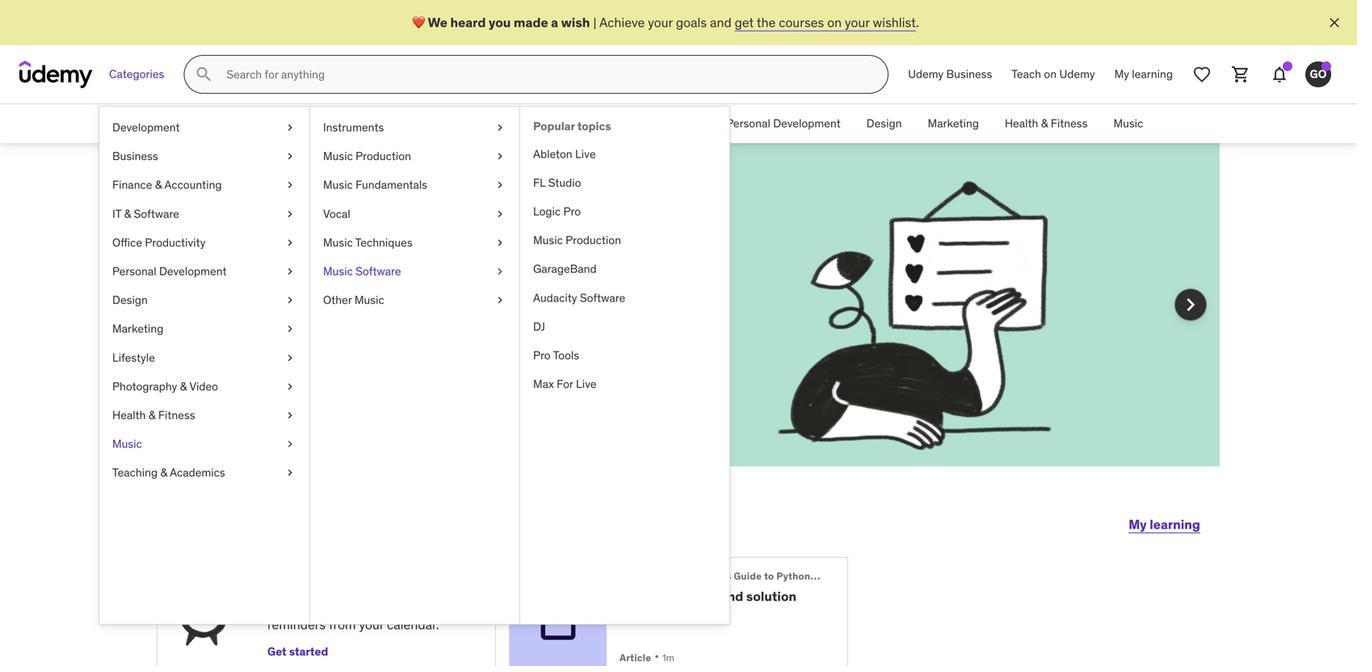 Task type: locate. For each thing, give the bounding box(es) containing it.
xsmall image inside development link
[[284, 120, 297, 135]]

production for the bottommost music production link
[[566, 233, 622, 247]]

finance & accounting link up music fundamentals link
[[366, 104, 502, 143]]

xsmall image inside other music link
[[494, 292, 507, 308]]

accounting down development link
[[164, 178, 222, 192]]

get inside button
[[268, 644, 287, 659]]

get inside the "schedule time to learn a little each day adds up. get reminders from your calendar."
[[414, 598, 435, 615]]

personal development link for lifestyle
[[99, 257, 310, 286]]

make inside did you make a wish?
[[345, 213, 435, 255]]

1 horizontal spatial you
[[489, 14, 511, 31]]

business left teach
[[947, 67, 993, 81]]

courses
[[779, 14, 825, 31], [418, 302, 463, 318]]

finance & accounting link for lifestyle
[[99, 171, 310, 199]]

1 horizontal spatial it
[[515, 116, 524, 131]]

0 vertical spatial pro
[[564, 204, 581, 219]]

the up 'toward'
[[395, 302, 414, 318]]

pro left tools
[[533, 348, 551, 362]]

1 horizontal spatial courses
[[779, 14, 825, 31]]

1 vertical spatial business
[[307, 116, 353, 131]]

1 vertical spatial personal development link
[[99, 257, 310, 286]]

0 horizontal spatial udemy
[[909, 67, 944, 81]]

•
[[655, 648, 660, 665]]

1 horizontal spatial get
[[371, 302, 393, 318]]

xsmall image for business
[[284, 148, 297, 164]]

music techniques
[[323, 235, 413, 250]]

next image
[[1178, 292, 1204, 318]]

health & fitness down photography
[[112, 408, 195, 422]]

0 vertical spatial live
[[576, 147, 596, 161]]

xsmall image inside teaching & academics link
[[284, 465, 297, 481]]

finance & accounting link down development link
[[99, 171, 310, 199]]

wish?
[[215, 254, 310, 296]]

❤️   we heard you made a wish | achieve your goals and get the courses on your wishlist .
[[412, 14, 920, 31]]

health & fitness link down video
[[99, 401, 310, 430]]

office productivity link up fl studio link
[[595, 104, 714, 143]]

finance & accounting up music fundamentals link
[[379, 116, 489, 131]]

xsmall image for vocal
[[494, 206, 507, 222]]

music techniques link
[[310, 228, 520, 257]]

get the courses on your wishlist
[[215, 302, 509, 337]]

xsmall image inside music software link
[[494, 263, 507, 279]]

it & software
[[515, 116, 582, 131], [112, 206, 179, 221]]

you up music software
[[280, 213, 339, 255]]

& for photography & video link
[[180, 379, 187, 394]]

get started
[[268, 644, 328, 659]]

0 horizontal spatial personal development link
[[99, 257, 310, 286]]

office for health & fitness
[[608, 116, 638, 131]]

and down guide
[[721, 588, 744, 605]]

udemy inside 'link'
[[909, 67, 944, 81]]

2 horizontal spatial business
[[947, 67, 993, 81]]

0 horizontal spatial marketing link
[[99, 315, 310, 343]]

come
[[307, 302, 339, 318]]

wishlist up the udemy business
[[873, 14, 917, 31]]

0 vertical spatial learning
[[1133, 67, 1174, 81]]

fl studio link
[[521, 168, 730, 197]]

xsmall image inside music techniques link
[[494, 235, 507, 251]]

finance & accounting for health & fitness
[[379, 116, 489, 131]]

wishlist image
[[1193, 65, 1212, 84]]

and inside the ultimate beginners guide to python programming 11. homework and solution
[[721, 588, 744, 605]]

0 vertical spatial personal
[[727, 116, 771, 131]]

take
[[286, 320, 311, 337]]

the down come
[[314, 320, 333, 337]]

xsmall image inside 'vocal' link
[[494, 206, 507, 222]]

each
[[308, 598, 335, 615]]

personal development for health & fitness
[[727, 116, 841, 131]]

ableton live
[[533, 147, 596, 161]]

xsmall image inside instruments link
[[494, 120, 507, 135]]

& for rightmost health & fitness link
[[1042, 116, 1049, 131]]

0 vertical spatial office
[[608, 116, 638, 131]]

pro inside "link"
[[533, 348, 551, 362]]

0 horizontal spatial marketing
[[112, 321, 164, 336]]

go
[[1311, 67, 1328, 81]]

started
[[289, 644, 328, 659]]

the right get
[[757, 14, 776, 31]]

finance & accounting for lifestyle
[[112, 178, 222, 192]]

learning
[[1133, 67, 1174, 81], [1150, 516, 1201, 533]]

0 horizontal spatial on
[[466, 302, 481, 318]]

1 horizontal spatial wishlist
[[873, 14, 917, 31]]

1 vertical spatial it & software
[[112, 206, 179, 221]]

xsmall image
[[284, 120, 297, 135], [494, 120, 507, 135], [284, 148, 297, 164], [494, 206, 507, 222], [284, 235, 297, 251], [494, 235, 507, 251], [284, 292, 297, 308], [284, 321, 297, 337], [284, 465, 297, 481]]

live right for at the left
[[576, 377, 597, 391]]

courses inside get the courses on your wishlist
[[418, 302, 463, 318]]

0 vertical spatial get
[[371, 302, 393, 318]]

xsmall image inside lifestyle link
[[284, 350, 297, 366]]

xsmall image for music software
[[494, 263, 507, 279]]

1 horizontal spatial marketing link
[[915, 104, 992, 143]]

software
[[536, 116, 582, 131], [134, 206, 179, 221], [356, 264, 401, 278], [580, 290, 626, 305]]

and left take
[[261, 320, 283, 337]]

health & fitness link down teach on udemy link
[[992, 104, 1101, 143]]

marketing for health & fitness
[[928, 116, 980, 131]]

0 vertical spatial it & software link
[[502, 104, 595, 143]]

finance for lifestyle
[[112, 178, 152, 192]]

office
[[608, 116, 638, 131], [112, 235, 142, 250]]

0 horizontal spatial it
[[112, 206, 121, 221]]

2 horizontal spatial on
[[1045, 67, 1057, 81]]

business inside 'link'
[[947, 67, 993, 81]]

1 vertical spatial make
[[261, 302, 293, 318]]

fitness down photography & video
[[158, 408, 195, 422]]

marketing for lifestyle
[[112, 321, 164, 336]]

for
[[557, 377, 574, 391]]

1 vertical spatial finance
[[112, 178, 152, 192]]

live
[[576, 147, 596, 161], [576, 377, 597, 391]]

pro tools link
[[521, 341, 730, 370]]

& for health & fitness's finance & accounting link
[[422, 116, 429, 131]]

0 vertical spatial personal development
[[727, 116, 841, 131]]

and
[[710, 14, 732, 31], [261, 320, 283, 337], [721, 588, 744, 605]]

0 vertical spatial it
[[515, 116, 524, 131]]

to inside carousel 'element'
[[246, 302, 258, 318]]

finance & accounting link for health & fitness
[[366, 104, 502, 143]]

1 vertical spatial health
[[112, 408, 146, 422]]

a up music software link
[[441, 213, 460, 255]]

music production up garageband
[[533, 233, 622, 247]]

get for started
[[268, 644, 287, 659]]

make for to
[[261, 302, 293, 318]]

office productivity link up the time
[[99, 228, 310, 257]]

courses up 'toward'
[[418, 302, 463, 318]]

1 horizontal spatial finance & accounting
[[379, 116, 489, 131]]

health
[[1005, 116, 1039, 131], [112, 408, 146, 422]]

0 vertical spatial finance & accounting link
[[366, 104, 502, 143]]

1 vertical spatial music production
[[533, 233, 622, 247]]

0 horizontal spatial get
[[268, 644, 287, 659]]

1 vertical spatial finance & accounting
[[112, 178, 222, 192]]

you left made
[[489, 14, 511, 31]]

development link
[[99, 113, 310, 142]]

music production up music fundamentals
[[323, 149, 411, 163]]

0 horizontal spatial music production link
[[310, 142, 520, 171]]

beginners
[[683, 570, 732, 582]]

pro tools
[[533, 348, 580, 362]]

accounting up music fundamentals link
[[431, 116, 489, 131]]

0 horizontal spatial wishlist
[[215, 320, 258, 337]]

to
[[246, 302, 258, 318], [765, 570, 775, 582], [359, 574, 372, 590]]

your up goals.
[[484, 302, 509, 318]]

logic
[[533, 204, 561, 219]]

music link
[[1101, 104, 1157, 143], [99, 430, 310, 458]]

teach on udemy link
[[1003, 55, 1105, 94]]

0 vertical spatial marketing
[[928, 116, 980, 131]]

1 horizontal spatial fitness
[[1051, 116, 1088, 131]]

it & software for health & fitness
[[515, 116, 582, 131]]

1 vertical spatial you
[[280, 213, 339, 255]]

xsmall image for office productivity
[[284, 235, 297, 251]]

xsmall image for music production
[[494, 148, 507, 164]]

marketing link
[[915, 104, 992, 143], [99, 315, 310, 343]]

1 horizontal spatial personal
[[727, 116, 771, 131]]

submit search image
[[194, 65, 214, 84]]

music production for music production link to the left
[[323, 149, 411, 163]]

0 horizontal spatial office productivity
[[112, 235, 206, 250]]

1 vertical spatial and
[[261, 320, 283, 337]]

your left .
[[845, 14, 870, 31]]

instruments
[[323, 120, 384, 135]]

0 horizontal spatial a
[[441, 213, 460, 255]]

audacity
[[533, 290, 577, 305]]

production up garageband
[[566, 233, 622, 247]]

udemy right teach
[[1060, 67, 1096, 81]]

personal development for lifestyle
[[112, 264, 227, 278]]

your down adds
[[359, 616, 384, 633]]

1 vertical spatial office productivity link
[[99, 228, 310, 257]]

get up and take the first step toward your goals.
[[371, 302, 393, 318]]

1 horizontal spatial office productivity link
[[595, 104, 714, 143]]

xsmall image for music techniques
[[494, 235, 507, 251]]

make left it
[[261, 302, 293, 318]]

and left get
[[710, 14, 732, 31]]

the ultimate beginners guide to python programming 11. homework and solution
[[620, 570, 879, 605]]

productivity for health & fitness
[[640, 116, 701, 131]]

teach
[[1012, 67, 1042, 81]]

it & software link for health & fitness
[[502, 104, 595, 143]]

it
[[515, 116, 524, 131], [112, 206, 121, 221]]

solution
[[747, 588, 797, 605]]

2 vertical spatial get
[[268, 644, 287, 659]]

courses right get
[[779, 14, 825, 31]]

my learning link
[[1105, 55, 1183, 94], [1129, 505, 1201, 544]]

health & fitness down teach on udemy link
[[1005, 116, 1088, 131]]

xsmall image inside marketing link
[[284, 321, 297, 337]]

0 vertical spatial personal development link
[[714, 104, 854, 143]]

marketing link up video
[[99, 315, 310, 343]]

xsmall image inside music fundamentals link
[[494, 177, 507, 193]]

wishlist inside get the courses on your wishlist
[[215, 320, 258, 337]]

xsmall image inside office productivity link
[[284, 235, 297, 251]]

0 vertical spatial health & fitness link
[[992, 104, 1101, 143]]

0 vertical spatial design
[[867, 116, 902, 131]]

0 horizontal spatial accounting
[[164, 178, 222, 192]]

music software link
[[310, 257, 520, 286]]

music fundamentals link
[[310, 171, 520, 199]]

1 horizontal spatial pro
[[564, 204, 581, 219]]

marketing link for lifestyle
[[99, 315, 310, 343]]

from
[[329, 616, 356, 633]]

health & fitness for the left health & fitness link
[[112, 408, 195, 422]]

11. homework and solution link
[[620, 588, 822, 605]]

1 horizontal spatial marketing
[[928, 116, 980, 131]]

categories button
[[99, 55, 174, 94]]

xsmall image for lifestyle
[[284, 350, 297, 366]]

pro right 'logic'
[[564, 204, 581, 219]]

0 vertical spatial finance
[[379, 116, 419, 131]]

design for health & fitness
[[867, 116, 902, 131]]

first
[[336, 320, 359, 337]]

to up solution
[[765, 570, 775, 582]]

fitness down teach on udemy link
[[1051, 116, 1088, 131]]

productivity for lifestyle
[[145, 235, 206, 250]]

1 horizontal spatial office productivity
[[608, 116, 701, 131]]

live down topics
[[576, 147, 596, 161]]

2 vertical spatial and
[[721, 588, 744, 605]]

0 horizontal spatial it & software link
[[99, 199, 310, 228]]

1 vertical spatial design link
[[99, 286, 310, 315]]

get up calendar.
[[414, 598, 435, 615]]

logic pro link
[[521, 197, 730, 226]]

1 horizontal spatial music production
[[533, 233, 622, 247]]

1 vertical spatial courses
[[418, 302, 463, 318]]

udemy image
[[19, 61, 93, 88]]

step
[[362, 320, 387, 337]]

0 vertical spatial office productivity link
[[595, 104, 714, 143]]

to right the time
[[246, 302, 258, 318]]

it for lifestyle
[[112, 206, 121, 221]]

1 vertical spatial office
[[112, 235, 142, 250]]

1 udemy from the left
[[909, 67, 944, 81]]

business up music fundamentals
[[307, 116, 353, 131]]

get left started
[[268, 644, 287, 659]]

xsmall image for personal development
[[284, 263, 297, 279]]

xsmall image inside finance & accounting link
[[284, 177, 297, 193]]

start
[[223, 504, 286, 538]]

it & software link for lifestyle
[[99, 199, 310, 228]]

make up music software link
[[345, 213, 435, 255]]

accounting for health & fitness
[[431, 116, 489, 131]]

1 horizontal spatial design link
[[854, 104, 915, 143]]

personal development link
[[714, 104, 854, 143], [99, 257, 310, 286]]

0 horizontal spatial finance & accounting link
[[99, 171, 310, 199]]

0 horizontal spatial finance
[[112, 178, 152, 192]]

development
[[774, 116, 841, 131], [112, 120, 180, 135], [159, 264, 227, 278]]

xsmall image inside design link
[[284, 292, 297, 308]]

personal for lifestyle
[[112, 264, 156, 278]]

business link
[[295, 104, 366, 143], [99, 142, 310, 171]]

productivity up ableton live link
[[640, 116, 701, 131]]

you inside did you make a wish?
[[280, 213, 339, 255]]

1 vertical spatial office productivity
[[112, 235, 206, 250]]

health down teach
[[1005, 116, 1039, 131]]

0 horizontal spatial office
[[112, 235, 142, 250]]

you have alerts image
[[1322, 61, 1332, 71]]

xsmall image
[[494, 148, 507, 164], [284, 177, 297, 193], [494, 177, 507, 193], [284, 206, 297, 222], [284, 263, 297, 279], [494, 263, 507, 279], [494, 292, 507, 308], [284, 350, 297, 366], [284, 379, 297, 394], [284, 407, 297, 423], [284, 436, 297, 452]]

office productivity
[[608, 116, 701, 131], [112, 235, 206, 250]]

1 vertical spatial a
[[441, 213, 460, 255]]

business down development link
[[112, 149, 158, 163]]

marketing link down udemy business 'link'
[[915, 104, 992, 143]]

other music
[[323, 293, 384, 307]]

health down photography
[[112, 408, 146, 422]]

music production
[[323, 149, 411, 163], [533, 233, 622, 247]]

0 vertical spatial make
[[345, 213, 435, 255]]

music production inside music software element
[[533, 233, 622, 247]]

2 vertical spatial on
[[466, 302, 481, 318]]

0 horizontal spatial fitness
[[158, 408, 195, 422]]

marketing link for health & fitness
[[915, 104, 992, 143]]

0 horizontal spatial finance & accounting
[[112, 178, 222, 192]]

0 horizontal spatial you
[[280, 213, 339, 255]]

1 vertical spatial pro
[[533, 348, 551, 362]]

heard
[[451, 14, 486, 31]]

1 horizontal spatial udemy
[[1060, 67, 1096, 81]]

marketing up lifestyle
[[112, 321, 164, 336]]

xsmall image inside photography & video link
[[284, 379, 297, 394]]

get inside get the courses on your wishlist
[[371, 302, 393, 318]]

0 horizontal spatial music production
[[323, 149, 411, 163]]

0 vertical spatial accounting
[[431, 116, 489, 131]]

0 horizontal spatial the
[[314, 320, 333, 337]]

1 horizontal spatial to
[[359, 574, 372, 590]]

0 vertical spatial it & software
[[515, 116, 582, 131]]

music production link up fundamentals
[[310, 142, 520, 171]]

udemy down .
[[909, 67, 944, 81]]

a left the wish
[[551, 14, 559, 31]]

music production link up audacity software link
[[521, 226, 730, 255]]

and inside carousel 'element'
[[261, 320, 283, 337]]

xsmall image inside business link
[[284, 148, 297, 164]]

1 horizontal spatial finance
[[379, 116, 419, 131]]

development for health & fitness
[[774, 116, 841, 131]]

garageband link
[[521, 255, 730, 284]]

production up music fundamentals
[[356, 149, 411, 163]]

music software
[[323, 264, 401, 278]]

0 vertical spatial the
[[757, 14, 776, 31]]

finance for health & fitness
[[379, 116, 419, 131]]

0 horizontal spatial courses
[[418, 302, 463, 318]]

productivity left did on the top of the page
[[145, 235, 206, 250]]

marketing
[[928, 116, 980, 131], [112, 321, 164, 336]]

max
[[533, 377, 554, 391]]

get for the
[[371, 302, 393, 318]]

xsmall image for teaching & academics
[[284, 465, 297, 481]]

1 unread notification image
[[1284, 61, 1293, 71]]

get the courses on your wishlist link
[[735, 14, 917, 31]]

production inside music software element
[[566, 233, 622, 247]]

1 vertical spatial the
[[395, 302, 414, 318]]

office productivity link for health & fitness
[[595, 104, 714, 143]]

on inside teach on udemy link
[[1045, 67, 1057, 81]]

marketing down udemy business 'link'
[[928, 116, 980, 131]]

design link for lifestyle
[[99, 286, 310, 315]]

& for the left health & fitness link
[[149, 408, 156, 422]]

0 vertical spatial productivity
[[640, 116, 701, 131]]

xsmall image for photography & video
[[284, 379, 297, 394]]

xsmall image for development
[[284, 120, 297, 135]]

it & software link
[[502, 104, 595, 143], [99, 199, 310, 228]]

Search for anything text field
[[223, 61, 869, 88]]

finance & accounting link
[[366, 104, 502, 143], [99, 171, 310, 199]]

music production link
[[310, 142, 520, 171], [521, 226, 730, 255]]

1 horizontal spatial business
[[307, 116, 353, 131]]

production for music production link to the left
[[356, 149, 411, 163]]

1 vertical spatial finance & accounting link
[[99, 171, 310, 199]]

0 vertical spatial on
[[828, 14, 842, 31]]

wishlist down the time
[[215, 320, 258, 337]]

finance & accounting down development link
[[112, 178, 222, 192]]

to right time
[[359, 574, 372, 590]]

get started button
[[268, 641, 328, 663]]

1 vertical spatial music link
[[99, 430, 310, 458]]

1 vertical spatial marketing link
[[99, 315, 310, 343]]



Task type: vqa. For each thing, say whether or not it's contained in the screenshot.
our
no



Task type: describe. For each thing, give the bounding box(es) containing it.
1 horizontal spatial on
[[828, 14, 842, 31]]

0 horizontal spatial health
[[112, 408, 146, 422]]

development for lifestyle
[[159, 264, 227, 278]]

photography
[[112, 379, 177, 394]]

academics
[[170, 465, 225, 480]]

a
[[268, 598, 276, 615]]

photography & video link
[[99, 372, 310, 401]]

ableton
[[533, 147, 573, 161]]

notifications image
[[1271, 65, 1290, 84]]

2 horizontal spatial the
[[757, 14, 776, 31]]

categories
[[109, 67, 164, 81]]

xsmall image for it & software
[[284, 206, 297, 222]]

xsmall image for design
[[284, 292, 297, 308]]

schedule time to learn a little each day adds up. get reminders from your calendar.
[[268, 574, 439, 633]]

toward
[[390, 320, 430, 337]]

get
[[735, 14, 754, 31]]

learn
[[375, 574, 406, 590]]

gary
[[413, 504, 478, 538]]

0 vertical spatial my learning
[[1115, 67, 1174, 81]]

1 live from the top
[[576, 147, 596, 161]]

2 live from the top
[[576, 377, 597, 391]]

0 vertical spatial my
[[1115, 67, 1130, 81]]

on inside get the courses on your wishlist
[[466, 302, 481, 318]]

time to make it come true.
[[215, 302, 371, 318]]

shopping cart with 0 items image
[[1232, 65, 1251, 84]]

adds
[[362, 598, 390, 615]]

max for live link
[[521, 370, 730, 399]]

0 vertical spatial you
[[489, 14, 511, 31]]

popular
[[533, 119, 575, 133]]

max for live
[[533, 377, 597, 391]]

teaching & academics link
[[99, 458, 310, 487]]

xsmall image for marketing
[[284, 321, 297, 337]]

1 horizontal spatial health & fitness link
[[992, 104, 1101, 143]]

music fundamentals
[[323, 178, 428, 192]]

up.
[[393, 598, 411, 615]]

business for lifestyle
[[112, 149, 158, 163]]

audacity software link
[[521, 284, 730, 312]]

goals
[[676, 14, 707, 31]]

topics
[[578, 119, 612, 133]]

teaching
[[112, 465, 158, 480]]

0 vertical spatial music link
[[1101, 104, 1157, 143]]

time
[[328, 574, 356, 590]]

the
[[620, 570, 637, 582]]

office productivity link for lifestyle
[[99, 228, 310, 257]]

1 vertical spatial fitness
[[158, 408, 195, 422]]

other
[[323, 293, 352, 307]]

xsmall image for music fundamentals
[[494, 177, 507, 193]]

0 vertical spatial wishlist
[[873, 14, 917, 31]]

tools
[[553, 348, 580, 362]]

instruments link
[[310, 113, 520, 142]]

1 vertical spatial my
[[1129, 516, 1148, 533]]

time
[[215, 302, 243, 318]]

1m
[[663, 652, 675, 664]]

1 vertical spatial my learning
[[1129, 516, 1201, 533]]

article
[[620, 652, 652, 664]]

and take the first step toward your goals.
[[258, 320, 495, 337]]

it & software for lifestyle
[[112, 206, 179, 221]]

close image
[[1327, 15, 1343, 31]]

wish
[[561, 14, 590, 31]]

office productivity for health & fitness
[[608, 116, 701, 131]]

your left goals.
[[433, 320, 458, 337]]

❤️
[[412, 14, 425, 31]]

other music link
[[310, 286, 520, 315]]

homework
[[638, 588, 718, 605]]

design for lifestyle
[[112, 293, 148, 307]]

it for health & fitness
[[515, 116, 524, 131]]

achieve
[[600, 14, 645, 31]]

lifestyle link
[[99, 343, 310, 372]]

the inside get the courses on your wishlist
[[395, 302, 414, 318]]

lifestyle
[[112, 350, 155, 365]]

accounting for lifestyle
[[164, 178, 222, 192]]

design link for health & fitness
[[854, 104, 915, 143]]

did
[[215, 213, 274, 255]]

1 vertical spatial my learning link
[[1129, 505, 1201, 544]]

get the courses on your wishlist link
[[215, 302, 509, 337]]

business link for health & fitness
[[295, 104, 366, 143]]

make for you
[[345, 213, 435, 255]]

0 vertical spatial a
[[551, 14, 559, 31]]

let's start learning, gary
[[157, 504, 478, 538]]

& for teaching & academics link
[[160, 465, 167, 480]]

ultimate
[[640, 570, 681, 582]]

let's
[[157, 504, 218, 538]]

office productivity for lifestyle
[[112, 235, 206, 250]]

1 vertical spatial learning
[[1150, 516, 1201, 533]]

ableton live link
[[521, 140, 730, 168]]

personal development link for health & fitness
[[714, 104, 854, 143]]

xsmall image for finance & accounting
[[284, 177, 297, 193]]

audacity software
[[533, 290, 626, 305]]

dj
[[533, 319, 546, 334]]

xsmall image for health & fitness
[[284, 407, 297, 423]]

0 vertical spatial my learning link
[[1105, 55, 1183, 94]]

photography & video
[[112, 379, 218, 394]]

popular topics
[[533, 119, 612, 133]]

0 vertical spatial and
[[710, 14, 732, 31]]

studio
[[549, 175, 582, 190]]

udemy business link
[[899, 55, 1003, 94]]

& for lifestyle's finance & accounting link
[[155, 178, 162, 192]]

business link for lifestyle
[[99, 142, 310, 171]]

teaching & academics
[[112, 465, 225, 480]]

business for health & fitness
[[307, 116, 353, 131]]

0 horizontal spatial health & fitness link
[[99, 401, 310, 430]]

programming
[[813, 570, 879, 582]]

python
[[777, 570, 811, 582]]

did you make a wish?
[[215, 213, 460, 296]]

health & fitness for rightmost health & fitness link
[[1005, 116, 1088, 131]]

office for lifestyle
[[112, 235, 142, 250]]

xsmall image for other music
[[494, 292, 507, 308]]

goals.
[[461, 320, 495, 337]]

1 vertical spatial music production link
[[521, 226, 730, 255]]

vocal link
[[310, 199, 520, 228]]

xsmall image for music
[[284, 436, 297, 452]]

guide
[[734, 570, 762, 582]]

day
[[338, 598, 359, 615]]

to inside the ultimate beginners guide to python programming 11. homework and solution
[[765, 570, 775, 582]]

2 udemy from the left
[[1060, 67, 1096, 81]]

calendar.
[[387, 616, 439, 633]]

your inside get the courses on your wishlist
[[484, 302, 509, 318]]

made
[[514, 14, 548, 31]]

personal for health & fitness
[[727, 116, 771, 131]]

music software element
[[520, 107, 730, 624]]

a inside did you make a wish?
[[441, 213, 460, 255]]

xsmall image for instruments
[[494, 120, 507, 135]]

carousel element
[[137, 143, 1221, 505]]

techniques
[[355, 235, 413, 250]]

logic pro
[[533, 204, 581, 219]]

your inside the "schedule time to learn a little each day adds up. get reminders from your calendar."
[[359, 616, 384, 633]]

go link
[[1300, 55, 1339, 94]]

udemy business
[[909, 67, 993, 81]]

little
[[279, 598, 304, 615]]

to inside the "schedule time to learn a little each day adds up. get reminders from your calendar."
[[359, 574, 372, 590]]

teach on udemy
[[1012, 67, 1096, 81]]

we
[[428, 14, 448, 31]]

fl studio
[[533, 175, 582, 190]]

your left the goals on the top of page
[[648, 14, 673, 31]]

video
[[189, 379, 218, 394]]

reminders
[[268, 616, 326, 633]]

article • 1m
[[620, 648, 675, 665]]

garageband
[[533, 262, 597, 276]]

music production for the bottommost music production link
[[533, 233, 622, 247]]

2 vertical spatial the
[[314, 320, 333, 337]]

fundamentals
[[356, 178, 428, 192]]

0 vertical spatial health
[[1005, 116, 1039, 131]]



